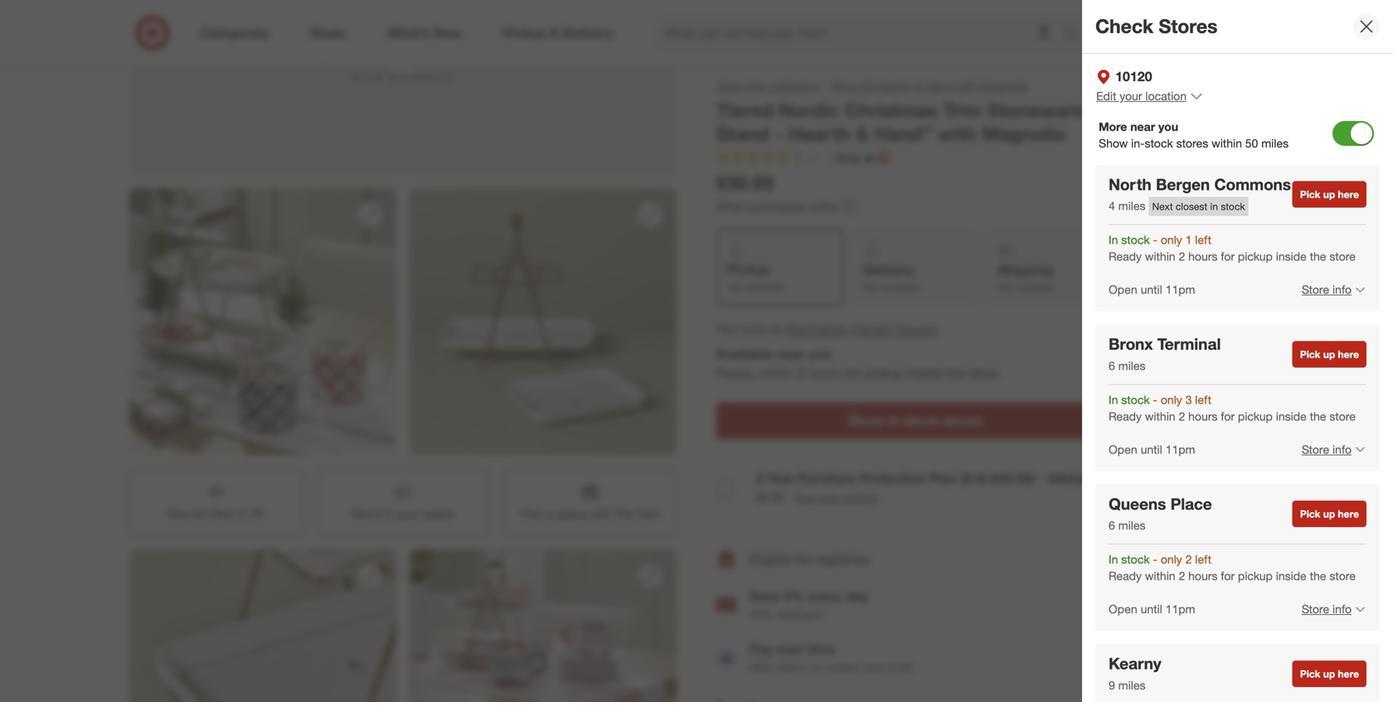 Task type: locate. For each thing, give the bounding box(es) containing it.
not for shipping
[[998, 281, 1014, 294]]

9
[[1109, 678, 1116, 693]]

day
[[846, 588, 868, 605]]

1 horizontal spatial available
[[882, 281, 921, 294]]

within for queens
[[1145, 569, 1176, 584]]

2 pick up here from the top
[[1301, 348, 1360, 361]]

open until 11pm up queens
[[1109, 442, 1196, 457]]

hours for bronx
[[1189, 409, 1218, 424]]

0 horizontal spatial your
[[397, 507, 420, 522]]

1 horizontal spatial see
[[352, 507, 372, 522]]

1 vertical spatial info
[[1333, 442, 1352, 457]]

ready down 4
[[1109, 249, 1142, 264]]

stores down serving
[[1177, 136, 1209, 150]]

shop for shop all hearth & hand with magnolia
[[831, 79, 858, 93]]

1 horizontal spatial in-
[[1132, 136, 1145, 150]]

in inside in stock - only 1 left ready within 2 hours for pickup inside the store
[[1109, 233, 1119, 247]]

1 vertical spatial hearth
[[788, 123, 851, 146]]

tiered nordic christmas trim stoneware & metal serving stand - hearth & hand™ with magnolia
[[717, 99, 1233, 146]]

2 vertical spatial left
[[1196, 553, 1212, 567]]

hours inside available near you ready within 2 hours for pickup inside the store
[[808, 365, 841, 382]]

manhattan
[[786, 321, 849, 337]]

until up 'kearny'
[[1141, 602, 1163, 617]]

left right "1"
[[1196, 233, 1212, 247]]

11pm for bergen
[[1166, 283, 1196, 297]]

0 vertical spatial in
[[1109, 233, 1119, 247]]

pick up here for north bergen commons
[[1301, 188, 1360, 201]]

store for north bergen commons
[[1330, 249, 1356, 264]]

0 vertical spatial store info button
[[1292, 272, 1367, 308]]

hearth down 'nordic'
[[788, 123, 851, 146]]

all
[[862, 79, 873, 93]]

for inside in stock - only 1 left ready within 2 hours for pickup inside the store
[[1221, 249, 1235, 264]]

for inside available near you ready within 2 hours for pickup inside the store
[[845, 365, 861, 382]]

space right a
[[556, 507, 587, 522]]

2 horizontal spatial available
[[1017, 281, 1056, 294]]

- for queens
[[1153, 553, 1158, 567]]

with down pay
[[750, 661, 773, 675]]

left down place
[[1196, 553, 1212, 567]]

- inside in stock - only 1 left ready within 2 hours for pickup inside the store
[[1153, 233, 1158, 247]]

inside for bronx terminal
[[1277, 409, 1307, 424]]

available inside pickup not available
[[746, 281, 785, 293]]

1 horizontal spatial you
[[1159, 119, 1179, 134]]

3 up from the top
[[1324, 508, 1336, 521]]

plan a space with this item
[[520, 507, 660, 522]]

inside for queens place
[[1277, 569, 1307, 584]]

info
[[1333, 283, 1352, 297], [1333, 442, 1352, 457], [1333, 602, 1352, 617]]

item inside button
[[637, 507, 660, 522]]

in stock - only 3 left ready within 2 hours for pickup inside the store
[[1109, 393, 1356, 424]]

store info for queens place
[[1302, 602, 1352, 617]]

shop
[[718, 79, 745, 93], [831, 79, 858, 93]]

item inside button
[[213, 507, 235, 522]]

pickup
[[1238, 249, 1273, 264], [865, 365, 904, 382], [1238, 409, 1273, 424], [1238, 569, 1273, 584]]

near inside available near you ready within 2 hours for pickup inside the store
[[777, 346, 805, 363]]

ready down available
[[717, 365, 755, 382]]

within down next
[[1145, 249, 1176, 264]]

pick for bronx terminal
[[1301, 348, 1321, 361]]

- inside in stock - only 3 left ready within 2 hours for pickup inside the store
[[1153, 393, 1158, 407]]

- right $49.99)
[[1039, 471, 1044, 487]]

1 only from the top
[[1161, 233, 1183, 247]]

3 left from the top
[[1196, 553, 1212, 567]]

stock down the commons
[[1221, 200, 1246, 213]]

4
[[1109, 199, 1116, 213]]

0 vertical spatial until
[[1141, 283, 1163, 297]]

within inside in stock - only 3 left ready within 2 hours for pickup inside the store
[[1145, 409, 1176, 424]]

4 pick up here button from the top
[[1293, 661, 1367, 688]]

pickup inside in stock - only 1 left ready within 2 hours for pickup inside the store
[[1238, 249, 1273, 264]]

1 vertical spatial magnolia
[[983, 123, 1066, 146]]

1 horizontal spatial stores
[[1177, 136, 1209, 150]]

1 until from the top
[[1141, 283, 1163, 297]]

0 vertical spatial hearth
[[876, 79, 912, 93]]

2 vertical spatial store info
[[1302, 602, 1352, 617]]

0 horizontal spatial &
[[856, 123, 869, 146]]

1 vertical spatial near
[[777, 346, 805, 363]]

6 down queens
[[1109, 519, 1116, 533]]

- left 3
[[1153, 393, 1158, 407]]

left for terminal
[[1196, 393, 1212, 407]]

in for north
[[1109, 233, 1119, 247]]

ready down queens place 6 miles
[[1109, 569, 1142, 584]]

pick up here button for kearny
[[1293, 661, 1367, 688]]

show in-stock stores button
[[717, 403, 1115, 440]]

1 vertical spatial open until 11pm
[[1109, 442, 1196, 457]]

plan left a
[[520, 507, 543, 522]]

0 horizontal spatial at
[[771, 321, 782, 337]]

& up only at at the top right of page
[[856, 123, 869, 146]]

11pm down 3
[[1166, 442, 1196, 457]]

stock left 3
[[1122, 393, 1150, 407]]

bronx
[[1109, 335, 1154, 354]]

1 store info button from the top
[[1292, 272, 1367, 308]]

2 item from the left
[[637, 507, 660, 522]]

purchased
[[750, 199, 805, 214]]

see inside 2 year furniture protection plan ($18-$49.99) - allstate $8.00 · see plan details
[[796, 491, 816, 505]]

0 horizontal spatial shop
[[718, 79, 745, 93]]

pick up here for kearny
[[1301, 668, 1360, 681]]

eligible for registries
[[750, 551, 870, 568]]

1 space from the left
[[423, 507, 455, 522]]

2 11pm from the top
[[1166, 442, 1196, 457]]

0 horizontal spatial see
[[167, 507, 188, 522]]

pick up here button
[[1293, 181, 1367, 208], [1293, 341, 1367, 368], [1293, 501, 1367, 528], [1293, 661, 1367, 688]]

11pm down "1"
[[1166, 283, 1196, 297]]

11pm down in stock - only 2 left ready within 2 hours for pickup inside the store
[[1166, 602, 1196, 617]]

only for terminal
[[1161, 393, 1183, 407]]

0 vertical spatial show
[[1099, 136, 1128, 150]]

in right it
[[385, 507, 394, 522]]

1 pick from the top
[[1301, 188, 1321, 201]]

with up the trim
[[957, 79, 978, 93]]

store info for bronx terminal
[[1302, 442, 1352, 457]]

ready for north bergen commons
[[1109, 249, 1142, 264]]

stock up the protection
[[905, 413, 939, 429]]

available down "delivery"
[[882, 281, 921, 294]]

2 only from the top
[[1161, 393, 1183, 407]]

with inside pay over time with affirm on orders over $100
[[750, 661, 773, 675]]

3 info from the top
[[1333, 602, 1352, 617]]

the inside in stock - only 1 left ready within 2 hours for pickup inside the store
[[1310, 249, 1327, 264]]

miles right 4
[[1119, 199, 1146, 213]]

here
[[1339, 188, 1360, 201], [1339, 348, 1360, 361], [1339, 508, 1360, 521], [1339, 668, 1360, 681]]

0 vertical spatial stores
[[1177, 136, 1209, 150]]

magnolia down stoneware on the top right of page
[[983, 123, 1066, 146]]

2
[[1179, 249, 1186, 264], [797, 365, 804, 382], [1179, 409, 1186, 424], [757, 471, 764, 487], [1186, 553, 1192, 567], [1179, 569, 1186, 584]]

available inside 'delivery not available'
[[882, 281, 921, 294]]

this right a
[[615, 507, 634, 522]]

you inside available near you ready within 2 hours for pickup inside the store
[[809, 346, 832, 363]]

- for north
[[1153, 233, 1158, 247]]

1 vertical spatial with
[[750, 661, 773, 675]]

magnolia up stoneware on the top right of page
[[981, 79, 1029, 93]]

0 vertical spatial store info
[[1302, 283, 1352, 297]]

pickup inside available near you ready within 2 hours for pickup inside the store
[[865, 365, 904, 382]]

- up 7 link
[[775, 123, 783, 146]]

1 up from the top
[[1324, 188, 1336, 201]]

plan
[[929, 471, 957, 487], [520, 507, 543, 522]]

shop for shop this collection
[[718, 79, 745, 93]]

1 horizontal spatial space
[[556, 507, 587, 522]]

near inside more near you show in-stock stores within 50 miles
[[1131, 119, 1156, 134]]

2 vertical spatial open
[[1109, 602, 1138, 617]]

tiered nordic christmas trim stoneware &#38; metal serving stand - hearth &#38; hand&#8482; with magnolia, 4 of 7 image
[[410, 189, 677, 456]]

3 open from the top
[[1109, 602, 1138, 617]]

only left "1"
[[1161, 233, 1183, 247]]

see inside see this item in 3d button
[[167, 507, 188, 522]]

1 vertical spatial until
[[1141, 442, 1163, 457]]

miles inside kearny 9 miles
[[1119, 678, 1146, 693]]

with
[[957, 79, 978, 93], [939, 123, 977, 146], [591, 507, 612, 522]]

stock down queens place 6 miles
[[1122, 553, 1150, 567]]

plan left ($18-
[[929, 471, 957, 487]]

1 horizontal spatial item
[[637, 507, 660, 522]]

4 here from the top
[[1339, 668, 1360, 681]]

see it in your space
[[352, 507, 455, 522]]

2 pick from the top
[[1301, 348, 1321, 361]]

1 vertical spatial store
[[1302, 442, 1330, 457]]

space
[[423, 507, 455, 522], [556, 507, 587, 522]]

1 vertical spatial in
[[1109, 393, 1119, 407]]

pick for north bergen commons
[[1301, 188, 1321, 201]]

inside for north bergen commons
[[1277, 249, 1307, 264]]

6 inside bronx terminal 6 miles
[[1109, 359, 1116, 373]]

1 vertical spatial show
[[849, 413, 884, 429]]

0 vertical spatial near
[[1131, 119, 1156, 134]]

2 vertical spatial &
[[856, 123, 869, 146]]

- down queens place 6 miles
[[1153, 553, 1158, 567]]

1 horizontal spatial at
[[863, 151, 874, 165]]

in right closest
[[1211, 200, 1219, 213]]

with inside button
[[591, 507, 612, 522]]

info for bronx terminal
[[1333, 442, 1352, 457]]

pickup inside in stock - only 3 left ready within 2 hours for pickup inside the store
[[1238, 409, 1273, 424]]

open
[[1109, 283, 1138, 297], [1109, 442, 1138, 457], [1109, 602, 1138, 617]]

2 inside 2 year furniture protection plan ($18-$49.99) - allstate $8.00 · see plan details
[[757, 471, 764, 487]]

0 horizontal spatial stores
[[943, 413, 983, 429]]

in for bronx
[[1109, 393, 1119, 407]]

3 11pm from the top
[[1166, 602, 1196, 617]]

2 vertical spatial until
[[1141, 602, 1163, 617]]

in down bronx
[[1109, 393, 1119, 407]]

pick up here button for north bergen commons
[[1293, 181, 1367, 208]]

ready down bronx
[[1109, 409, 1142, 424]]

3 pick up here button from the top
[[1293, 501, 1367, 528]]

0 horizontal spatial this
[[191, 507, 209, 522]]

store info
[[1302, 283, 1352, 297], [1302, 442, 1352, 457], [1302, 602, 1352, 617]]

near down manhattan
[[777, 346, 805, 363]]

only inside in stock - only 1 left ready within 2 hours for pickup inside the store
[[1161, 233, 1183, 247]]

4 pick from the top
[[1301, 668, 1321, 681]]

0 vertical spatial your
[[1120, 89, 1143, 103]]

ready
[[1109, 249, 1142, 264], [717, 365, 755, 382], [1109, 409, 1142, 424], [1109, 569, 1142, 584]]

the for bronx terminal
[[1310, 409, 1327, 424]]

hours for queens
[[1189, 569, 1218, 584]]

the inside available near you ready within 2 hours for pickup inside the store
[[947, 365, 966, 382]]

store inside in stock - only 2 left ready within 2 hours for pickup inside the store
[[1330, 569, 1356, 584]]

in inside in stock - only 3 left ready within 2 hours for pickup inside the store
[[1109, 393, 1119, 407]]

only left 3
[[1161, 393, 1183, 407]]

1 horizontal spatial this
[[615, 507, 634, 522]]

2 horizontal spatial &
[[1090, 99, 1103, 122]]

6 inside queens place 6 miles
[[1109, 519, 1116, 533]]

miles inside more near you show in-stock stores within 50 miles
[[1262, 136, 1289, 150]]

1 store info from the top
[[1302, 283, 1352, 297]]

2 pick up here button from the top
[[1293, 341, 1367, 368]]

2 vertical spatial in
[[1109, 553, 1119, 567]]

inside inside available near you ready within 2 hours for pickup inside the store
[[908, 365, 943, 382]]

space inside button
[[556, 507, 587, 522]]

hours inside in stock - only 3 left ready within 2 hours for pickup inside the store
[[1189, 409, 1218, 424]]

1 vertical spatial over
[[863, 661, 885, 675]]

1 item from the left
[[213, 507, 235, 522]]

- inside tiered nordic christmas trim stoneware & metal serving stand - hearth & hand™ with magnolia
[[775, 123, 783, 146]]

this for collection
[[748, 79, 767, 93]]

2 space from the left
[[556, 507, 587, 522]]

available for delivery
[[882, 281, 921, 294]]

2 horizontal spatial in
[[1211, 200, 1219, 213]]

your inside button
[[397, 507, 420, 522]]

open for bronx
[[1109, 442, 1138, 457]]

0 horizontal spatial near
[[777, 346, 805, 363]]

1 shop from the left
[[718, 79, 745, 93]]

3 pick up here from the top
[[1301, 508, 1360, 521]]

up for kearny
[[1324, 668, 1336, 681]]

store
[[1330, 249, 1356, 264], [969, 365, 999, 382], [1330, 409, 1356, 424], [1330, 569, 1356, 584]]

store
[[1302, 283, 1330, 297], [1302, 442, 1330, 457], [1302, 602, 1330, 617]]

3 until from the top
[[1141, 602, 1163, 617]]

hours inside in stock - only 2 left ready within 2 hours for pickup inside the store
[[1189, 569, 1218, 584]]

1 horizontal spatial &
[[915, 79, 922, 93]]

this left 3d
[[191, 507, 209, 522]]

1 pick up here button from the top
[[1293, 181, 1367, 208]]

store inside in stock - only 3 left ready within 2 hours for pickup inside the store
[[1330, 409, 1356, 424]]

open until 11pm
[[1109, 283, 1196, 297], [1109, 442, 1196, 457], [1109, 602, 1196, 617]]

1 open until 11pm from the top
[[1109, 283, 1196, 297]]

shop up tiered
[[718, 79, 745, 93]]

ready inside in stock - only 1 left ready within 2 hours for pickup inside the store
[[1109, 249, 1142, 264]]

3 in from the top
[[1109, 553, 1119, 567]]

0 vertical spatial you
[[1159, 119, 1179, 134]]

not down pickup
[[728, 281, 744, 293]]

only inside in stock - only 2 left ready within 2 hours for pickup inside the store
[[1161, 553, 1183, 567]]

1 vertical spatial only
[[1161, 393, 1183, 407]]

save 5% every day with redcard
[[750, 588, 868, 622]]

stock inside "north bergen commons 4 miles next closest in stock"
[[1221, 200, 1246, 213]]

2 vertical spatial 11pm
[[1166, 602, 1196, 617]]

this inside button
[[191, 507, 209, 522]]

delivery not available
[[863, 262, 921, 294]]

pickup for north bergen commons
[[1238, 249, 1273, 264]]

search button
[[1056, 15, 1096, 55]]

open up bronx
[[1109, 283, 1138, 297]]

2 store info button from the top
[[1292, 432, 1367, 468]]

1 with from the top
[[750, 607, 773, 622]]

this
[[748, 79, 767, 93], [191, 507, 209, 522], [615, 507, 634, 522]]

pick
[[1301, 188, 1321, 201], [1301, 348, 1321, 361], [1301, 508, 1321, 521], [1301, 668, 1321, 681]]

this inside "link"
[[748, 79, 767, 93]]

3 only from the top
[[1161, 553, 1183, 567]]

commons
[[1215, 175, 1292, 194]]

tiered nordic christmas trim stoneware &#38; metal serving stand - hearth &#38; hand&#8482; with magnolia, 6 of 7 image
[[410, 550, 677, 703]]

show in-stock stores
[[849, 413, 983, 429]]

hours down 3
[[1189, 409, 1218, 424]]

& left metal
[[1090, 99, 1103, 122]]

for inside in stock - only 2 left ready within 2 hours for pickup inside the store
[[1221, 569, 1235, 584]]

- left "1"
[[1153, 233, 1158, 247]]

1 vertical spatial in-
[[888, 413, 905, 429]]

within for north
[[1145, 249, 1176, 264]]

the inside in stock - only 2 left ready within 2 hours for pickup inside the store
[[1310, 569, 1327, 584]]

open up queens
[[1109, 442, 1138, 457]]

item
[[213, 507, 235, 522], [637, 507, 660, 522]]

in down 4
[[1109, 233, 1119, 247]]

left for bergen
[[1196, 233, 1212, 247]]

for
[[1221, 249, 1235, 264], [845, 365, 861, 382], [1221, 409, 1235, 424], [796, 551, 812, 568], [1221, 569, 1235, 584]]

0 horizontal spatial over
[[777, 641, 804, 658]]

& left "hand"
[[915, 79, 922, 93]]

miles right 9
[[1119, 678, 1146, 693]]

1 vertical spatial store info
[[1302, 442, 1352, 457]]

2 in from the top
[[1109, 393, 1119, 407]]

only inside in stock - only 3 left ready within 2 hours for pickup inside the store
[[1161, 393, 1183, 407]]

near for within
[[777, 346, 805, 363]]

check
[[1096, 15, 1154, 38]]

available for shipping
[[1017, 281, 1056, 294]]

0 vertical spatial in-
[[1132, 136, 1145, 150]]

hours down "1"
[[1189, 249, 1218, 264]]

1 vertical spatial with
[[939, 123, 977, 146]]

1 horizontal spatial your
[[1120, 89, 1143, 103]]

0 vertical spatial with
[[750, 607, 773, 622]]

you down location
[[1159, 119, 1179, 134]]

stores up ($18-
[[943, 413, 983, 429]]

space right it
[[423, 507, 455, 522]]

1 vertical spatial stores
[[943, 413, 983, 429]]

for inside in stock - only 3 left ready within 2 hours for pickup inside the store
[[1221, 409, 1235, 424]]

details
[[845, 491, 879, 505]]

online
[[809, 199, 840, 214]]

in- inside button
[[888, 413, 905, 429]]

miles down bronx
[[1119, 359, 1146, 373]]

not inside shipping not available
[[998, 281, 1014, 294]]

with right a
[[591, 507, 612, 522]]

1 horizontal spatial near
[[1131, 119, 1156, 134]]

pickup for queens place
[[1238, 569, 1273, 584]]

1 horizontal spatial show
[[1099, 136, 1128, 150]]

$8.00
[[757, 491, 785, 505]]

0 horizontal spatial available
[[746, 281, 785, 293]]

ready inside in stock - only 2 left ready within 2 hours for pickup inside the store
[[1109, 569, 1142, 584]]

not down shipping
[[998, 281, 1014, 294]]

open until 11pm up bronx
[[1109, 283, 1196, 297]]

miles right 50
[[1262, 136, 1289, 150]]

2 info from the top
[[1333, 442, 1352, 457]]

shop inside "link"
[[718, 79, 745, 93]]

square
[[895, 321, 938, 337]]

0 horizontal spatial in-
[[888, 413, 905, 429]]

2 6 from the top
[[1109, 519, 1116, 533]]

&
[[915, 79, 922, 93], [1090, 99, 1103, 122], [856, 123, 869, 146]]

1 horizontal spatial in
[[385, 507, 394, 522]]

0 vertical spatial left
[[1196, 233, 1212, 247]]

0 vertical spatial info
[[1333, 283, 1352, 297]]

0 vertical spatial open until 11pm
[[1109, 283, 1196, 297]]

over left $100
[[863, 661, 885, 675]]

11pm for terminal
[[1166, 442, 1196, 457]]

2 vertical spatial with
[[591, 507, 612, 522]]

1 vertical spatial plan
[[520, 507, 543, 522]]

tiered nordic christmas trim stoneware &#38; metal serving stand - hearth &#38; hand&#8482; with magnolia, 5 of 7 image
[[129, 550, 397, 703]]

in down queens
[[1109, 553, 1119, 567]]

the inside in stock - only 3 left ready within 2 hours for pickup inside the store
[[1310, 409, 1327, 424]]

available down shipping
[[1017, 281, 1056, 294]]

shipping
[[998, 262, 1054, 278]]

hearth up christmas
[[876, 79, 912, 93]]

2 open from the top
[[1109, 442, 1138, 457]]

3 store info from the top
[[1302, 602, 1352, 617]]

0 horizontal spatial item
[[213, 507, 235, 522]]

-
[[775, 123, 783, 146], [1153, 233, 1158, 247], [1153, 393, 1158, 407], [1039, 471, 1044, 487], [1153, 553, 1158, 567]]

available inside shipping not available
[[1017, 281, 1056, 294]]

left inside in stock - only 3 left ready within 2 hours for pickup inside the store
[[1196, 393, 1212, 407]]

stores
[[1159, 15, 1218, 38]]

in left 3d
[[238, 507, 247, 522]]

allstate
[[1048, 471, 1096, 487]]

you
[[1159, 119, 1179, 134], [809, 346, 832, 363]]

hours down not sold at manhattan herald square
[[808, 365, 841, 382]]

store inside in stock - only 1 left ready within 2 hours for pickup inside the store
[[1330, 249, 1356, 264]]

0 horizontal spatial plan
[[520, 507, 543, 522]]

store info button
[[1292, 272, 1367, 308], [1292, 432, 1367, 468], [1292, 592, 1367, 628]]

open up 'kearny'
[[1109, 602, 1138, 617]]

1 pick up here from the top
[[1301, 188, 1360, 201]]

shop left all
[[831, 79, 858, 93]]

left right 3
[[1196, 393, 1212, 407]]

near right more
[[1131, 119, 1156, 134]]

2 horizontal spatial see
[[796, 491, 816, 505]]

info for north bergen commons
[[1333, 283, 1352, 297]]

2 vertical spatial store
[[1302, 602, 1330, 617]]

left inside in stock - only 1 left ready within 2 hours for pickup inside the store
[[1196, 233, 1212, 247]]

stores
[[1177, 136, 1209, 150], [943, 413, 983, 429]]

see right ·
[[796, 491, 816, 505]]

inside
[[1277, 249, 1307, 264], [908, 365, 943, 382], [1277, 409, 1307, 424], [1277, 569, 1307, 584]]

1 vertical spatial left
[[1196, 393, 1212, 407]]

1 horizontal spatial hearth
[[876, 79, 912, 93]]

not down "delivery"
[[863, 281, 879, 294]]

shop this collection
[[718, 79, 820, 93]]

2 vertical spatial open until 11pm
[[1109, 602, 1196, 617]]

inside inside in stock - only 3 left ready within 2 hours for pickup inside the store
[[1277, 409, 1307, 424]]

0 vertical spatial 6
[[1109, 359, 1116, 373]]

1 vertical spatial 6
[[1109, 519, 1116, 533]]

0 vertical spatial 11pm
[[1166, 283, 1196, 297]]

0 horizontal spatial hearth
[[788, 123, 851, 146]]

within inside available near you ready within 2 hours for pickup inside the store
[[758, 365, 793, 382]]

see left it
[[352, 507, 372, 522]]

your right it
[[397, 507, 420, 522]]

terminal
[[1158, 335, 1221, 354]]

2 open until 11pm from the top
[[1109, 442, 1196, 457]]

hours inside in stock - only 1 left ready within 2 hours for pickup inside the store
[[1189, 249, 1218, 264]]

1 6 from the top
[[1109, 359, 1116, 373]]

within down queens place 6 miles
[[1145, 569, 1176, 584]]

2 store info from the top
[[1302, 442, 1352, 457]]

2 left from the top
[[1196, 393, 1212, 407]]

stock down metal
[[1145, 136, 1174, 150]]

pick up here for bronx terminal
[[1301, 348, 1360, 361]]

you down manhattan
[[809, 346, 832, 363]]

miles inside "north bergen commons 4 miles next closest in stock"
[[1119, 199, 1146, 213]]

6 down bronx
[[1109, 359, 1116, 373]]

0 vertical spatial over
[[777, 641, 804, 658]]

year
[[768, 471, 795, 487]]

show down available near you ready within 2 hours for pickup inside the store
[[849, 413, 884, 429]]

over up affirm
[[777, 641, 804, 658]]

3d
[[251, 507, 265, 522]]

at right only
[[863, 151, 874, 165]]

store info button for bronx terminal
[[1292, 432, 1367, 468]]

not inside pickup not available
[[728, 281, 744, 293]]

here for bronx terminal
[[1339, 348, 1360, 361]]

only at
[[835, 151, 874, 165]]

inside inside in stock - only 2 left ready within 2 hours for pickup inside the store
[[1277, 569, 1307, 584]]

show down more
[[1099, 136, 1128, 150]]

you inside more near you show in-stock stores within 50 miles
[[1159, 119, 1179, 134]]

3 store from the top
[[1302, 602, 1330, 617]]

left inside in stock - only 2 left ready within 2 hours for pickup inside the store
[[1196, 553, 1212, 567]]

6 for bronx terminal
[[1109, 359, 1116, 373]]

4 up from the top
[[1324, 668, 1336, 681]]

eligible
[[750, 551, 793, 568]]

only down queens place 6 miles
[[1161, 553, 1183, 567]]

when
[[717, 199, 747, 214]]

your down 10120
[[1120, 89, 1143, 103]]

1 horizontal spatial shop
[[831, 79, 858, 93]]

within left 50
[[1212, 136, 1243, 150]]

christmas
[[845, 99, 938, 122]]

left for place
[[1196, 553, 1212, 567]]

3 here from the top
[[1339, 508, 1360, 521]]

with down the trim
[[939, 123, 977, 146]]

within down bronx terminal 6 miles
[[1145, 409, 1176, 424]]

3 store info button from the top
[[1292, 592, 1367, 628]]

trim
[[943, 99, 982, 122]]

4 pick up here from the top
[[1301, 668, 1360, 681]]

ready inside in stock - only 3 left ready within 2 hours for pickup inside the store
[[1109, 409, 1142, 424]]

with down the save
[[750, 607, 773, 622]]

until up bronx
[[1141, 283, 1163, 297]]

your
[[1120, 89, 1143, 103], [397, 507, 420, 522]]

pickup inside in stock - only 2 left ready within 2 hours for pickup inside the store
[[1238, 569, 1273, 584]]

store for north bergen commons
[[1302, 283, 1330, 297]]

pick up here
[[1301, 188, 1360, 201], [1301, 348, 1360, 361], [1301, 508, 1360, 521], [1301, 668, 1360, 681]]

available down pickup
[[746, 281, 785, 293]]

$100
[[889, 661, 914, 675]]

2 inside in stock - only 3 left ready within 2 hours for pickup inside the store
[[1179, 409, 1186, 424]]

not inside 'delivery not available'
[[863, 281, 879, 294]]

within down available
[[758, 365, 793, 382]]

only for bergen
[[1161, 233, 1183, 247]]

open until 11pm up 'kearny'
[[1109, 602, 1196, 617]]

2 until from the top
[[1141, 442, 1163, 457]]

None checkbox
[[717, 481, 733, 498]]

2 here from the top
[[1339, 348, 1360, 361]]

1 here from the top
[[1339, 188, 1360, 201]]

0 vertical spatial store
[[1302, 283, 1330, 297]]

stock inside in stock - only 1 left ready within 2 hours for pickup inside the store
[[1122, 233, 1150, 247]]

delivery
[[863, 262, 914, 278]]

0 vertical spatial open
[[1109, 283, 1138, 297]]

see left 3d
[[167, 507, 188, 522]]

magnolia
[[981, 79, 1029, 93], [983, 123, 1066, 146]]

1 in from the top
[[1109, 233, 1119, 247]]

1 open from the top
[[1109, 283, 1138, 297]]

within inside in stock - only 2 left ready within 2 hours for pickup inside the store
[[1145, 569, 1176, 584]]

miles inside queens place 6 miles
[[1119, 519, 1146, 533]]

in- inside more near you show in-stock stores within 50 miles
[[1132, 136, 1145, 150]]

2 vertical spatial store info button
[[1292, 592, 1367, 628]]

until up queens
[[1141, 442, 1163, 457]]

only
[[1161, 233, 1183, 247], [1161, 393, 1183, 407], [1161, 553, 1183, 567]]

1 vertical spatial you
[[809, 346, 832, 363]]

1 info from the top
[[1333, 283, 1352, 297]]

in inside in stock - only 2 left ready within 2 hours for pickup inside the store
[[1109, 553, 1119, 567]]

2 store from the top
[[1302, 442, 1330, 457]]

6 for queens place
[[1109, 519, 1116, 533]]

0 vertical spatial only
[[1161, 233, 1183, 247]]

2 vertical spatial info
[[1333, 602, 1352, 617]]

- inside in stock - only 2 left ready within 2 hours for pickup inside the store
[[1153, 553, 1158, 567]]

1 horizontal spatial plan
[[929, 471, 957, 487]]

1 11pm from the top
[[1166, 283, 1196, 297]]

hearth inside tiered nordic christmas trim stoneware & metal serving stand - hearth & hand™ with magnolia
[[788, 123, 851, 146]]

2 shop from the left
[[831, 79, 858, 93]]

at right sold
[[771, 321, 782, 337]]

2 horizontal spatial this
[[748, 79, 767, 93]]

0 vertical spatial at
[[863, 151, 874, 165]]

store info button for north bergen commons
[[1292, 272, 1367, 308]]

hours down place
[[1189, 569, 1218, 584]]

3 pick from the top
[[1301, 508, 1321, 521]]

0 horizontal spatial in
[[238, 507, 247, 522]]

store for queens place
[[1302, 602, 1330, 617]]

3 open until 11pm from the top
[[1109, 602, 1196, 617]]

1 vertical spatial open
[[1109, 442, 1138, 457]]

in
[[1109, 233, 1119, 247], [1109, 393, 1119, 407], [1109, 553, 1119, 567]]

see inside see it in your space button
[[352, 507, 372, 522]]

pick up here for queens place
[[1301, 508, 1360, 521]]

with
[[750, 607, 773, 622], [750, 661, 773, 675]]

2 up from the top
[[1324, 348, 1336, 361]]

1 left from the top
[[1196, 233, 1212, 247]]

in- up the protection
[[888, 413, 905, 429]]

stock left "1"
[[1122, 233, 1150, 247]]

1 vertical spatial store info button
[[1292, 432, 1367, 468]]

0 horizontal spatial space
[[423, 507, 455, 522]]

2 with from the top
[[750, 661, 773, 675]]

1 store from the top
[[1302, 283, 1330, 297]]

this up tiered
[[748, 79, 767, 93]]

0 horizontal spatial show
[[849, 413, 884, 429]]



Task type: vqa. For each thing, say whether or not it's contained in the screenshot.
- inside the the In stock - only 2 left Ready within 2 hours for pickup inside the store
yes



Task type: describe. For each thing, give the bounding box(es) containing it.
nordic
[[779, 99, 839, 122]]

tiered
[[717, 99, 774, 122]]

plan inside button
[[520, 507, 543, 522]]

north bergen commons 4 miles next closest in stock
[[1109, 175, 1292, 213]]

check stores
[[1096, 15, 1218, 38]]

on
[[810, 661, 823, 675]]

in for queens
[[1109, 553, 1119, 567]]

1 horizontal spatial over
[[863, 661, 885, 675]]

open until 11pm for queens
[[1109, 602, 1196, 617]]

not sold at manhattan herald square
[[717, 321, 938, 337]]

this inside button
[[615, 507, 634, 522]]

every
[[808, 588, 842, 605]]

pickup not available
[[728, 261, 785, 293]]

up for bronx terminal
[[1324, 348, 1336, 361]]

time
[[808, 641, 835, 658]]

0 vertical spatial magnolia
[[981, 79, 1029, 93]]

location
[[1146, 89, 1187, 103]]

available for pickup
[[746, 281, 785, 293]]

miles inside bronx terminal 6 miles
[[1119, 359, 1146, 373]]

plan a space with this item button
[[503, 469, 677, 537]]

shipping not available
[[998, 262, 1056, 294]]

stoneware
[[987, 99, 1084, 122]]

stand
[[717, 123, 770, 146]]

store info button for queens place
[[1292, 592, 1367, 628]]

pick for queens place
[[1301, 508, 1321, 521]]

store for bronx terminal
[[1330, 409, 1356, 424]]

up for north bergen commons
[[1324, 188, 1336, 201]]

not left sold
[[717, 321, 738, 337]]

tiered nordic christmas trim stoneware &#38; metal serving stand - hearth &#38; hand&#8482; with magnolia, 3 of 7 image
[[129, 189, 397, 456]]

you for more near you
[[1159, 119, 1179, 134]]

until for bronx
[[1141, 442, 1163, 457]]

pick up here button for bronx terminal
[[1293, 341, 1367, 368]]

metal
[[1108, 99, 1159, 122]]

manhattan herald square button
[[786, 320, 938, 339]]

shop all hearth & hand with magnolia
[[831, 79, 1029, 93]]

store for bronx terminal
[[1302, 442, 1330, 457]]

hand
[[926, 79, 954, 93]]

What can we help you find? suggestions appear below search field
[[655, 15, 1068, 51]]

tiered nordic christmas trim stoneware &#38; metal serving stand - hearth &#38; hand&#8482; with magnolia, 2 of 7, play video image
[[129, 0, 677, 175]]

sold
[[742, 321, 767, 337]]

when purchased online
[[717, 199, 840, 214]]

protection
[[860, 471, 926, 487]]

redcard
[[776, 607, 823, 622]]

see for see this item in 3d
[[167, 507, 188, 522]]

with inside "save 5% every day with redcard"
[[750, 607, 773, 622]]

store info for north bergen commons
[[1302, 283, 1352, 297]]

ready for queens place
[[1109, 569, 1142, 584]]

$39.99
[[717, 171, 774, 195]]

2 inside available near you ready within 2 hours for pickup inside the store
[[797, 365, 804, 382]]

see it in your space button
[[316, 469, 490, 537]]

closest
[[1176, 200, 1208, 213]]

11pm for place
[[1166, 602, 1196, 617]]

$49.99)
[[992, 471, 1035, 487]]

0 vertical spatial with
[[957, 79, 978, 93]]

space inside button
[[423, 507, 455, 522]]

queens
[[1109, 495, 1167, 514]]

see for see it in your space
[[352, 507, 372, 522]]

edit your location button
[[1096, 87, 1205, 105]]

next
[[1153, 200, 1173, 213]]

check stores dialog
[[1083, 0, 1394, 703]]

within inside more near you show in-stock stores within 50 miles
[[1212, 136, 1243, 150]]

open for queens
[[1109, 602, 1138, 617]]

with inside tiered nordic christmas trim stoneware & metal serving stand - hearth & hand™ with magnolia
[[939, 123, 977, 146]]

open until 11pm for bronx
[[1109, 442, 1196, 457]]

edit
[[1097, 89, 1117, 103]]

not for delivery
[[863, 281, 879, 294]]

see plan details button
[[796, 490, 879, 507]]

in stock - only 2 left ready within 2 hours for pickup inside the store
[[1109, 553, 1356, 584]]

the for north bergen commons
[[1310, 249, 1327, 264]]

registries
[[816, 551, 870, 568]]

near for in-
[[1131, 119, 1156, 134]]

3
[[1186, 393, 1192, 407]]

hand™
[[875, 123, 934, 146]]

place
[[1171, 495, 1213, 514]]

magnolia inside tiered nordic christmas trim stoneware & metal serving stand - hearth & hand™ with magnolia
[[983, 123, 1066, 146]]

ready for bronx terminal
[[1109, 409, 1142, 424]]

50
[[1246, 136, 1259, 150]]

for for bronx terminal
[[1221, 409, 1235, 424]]

store inside available near you ready within 2 hours for pickup inside the store
[[969, 365, 999, 382]]

within for bronx
[[1145, 409, 1176, 424]]

open until 11pm for north
[[1109, 283, 1196, 297]]

see this item in 3d button
[[129, 469, 303, 537]]

pick up here button for queens place
[[1293, 501, 1367, 528]]

- inside 2 year furniture protection plan ($18-$49.99) - allstate $8.00 · see plan details
[[1039, 471, 1044, 487]]

plan
[[819, 491, 841, 505]]

7 link
[[717, 150, 818, 169]]

available
[[717, 346, 773, 363]]

here for kearny
[[1339, 668, 1360, 681]]

it
[[375, 507, 382, 522]]

·
[[788, 490, 792, 506]]

not for pickup
[[728, 281, 744, 293]]

2 inside in stock - only 1 left ready within 2 hours for pickup inside the store
[[1179, 249, 1186, 264]]

furniture
[[799, 471, 856, 487]]

for for queens place
[[1221, 569, 1235, 584]]

10120
[[1116, 68, 1153, 85]]

you for available near you
[[809, 346, 832, 363]]

here for queens place
[[1339, 508, 1360, 521]]

the for queens place
[[1310, 569, 1327, 584]]

up for queens place
[[1324, 508, 1336, 521]]

plan inside 2 year furniture protection plan ($18-$49.99) - allstate $8.00 · see plan details
[[929, 471, 957, 487]]

pick for kearny
[[1301, 668, 1321, 681]]

- for bronx
[[1153, 393, 1158, 407]]

available near you ready within 2 hours for pickup inside the store
[[717, 346, 999, 382]]

kearny
[[1109, 655, 1162, 674]]

serving
[[1164, 99, 1233, 122]]

1 vertical spatial at
[[771, 321, 782, 337]]

2 year furniture protection plan ($18-$49.99) - allstate $8.00 · see plan details
[[757, 471, 1096, 506]]

collection
[[770, 79, 820, 93]]

in stock - only 1 left ready within 2 hours for pickup inside the store
[[1109, 233, 1356, 264]]

save
[[750, 588, 780, 605]]

more
[[1099, 119, 1128, 134]]

0 vertical spatial &
[[915, 79, 922, 93]]

ready inside available near you ready within 2 hours for pickup inside the store
[[717, 365, 755, 382]]

bronx terminal 6 miles
[[1109, 335, 1221, 373]]

queens place 6 miles
[[1109, 495, 1213, 533]]

stores inside button
[[943, 413, 983, 429]]

your inside button
[[1120, 89, 1143, 103]]

affirm
[[776, 661, 807, 675]]

north
[[1109, 175, 1152, 194]]

1 vertical spatial &
[[1090, 99, 1103, 122]]

stock inside button
[[905, 413, 939, 429]]

search
[[1056, 27, 1096, 43]]

here for north bergen commons
[[1339, 188, 1360, 201]]

a
[[546, 507, 553, 522]]

show inside more near you show in-stock stores within 50 miles
[[1099, 136, 1128, 150]]

5%
[[784, 588, 804, 605]]

stock inside more near you show in-stock stores within 50 miles
[[1145, 136, 1174, 150]]

show inside button
[[849, 413, 884, 429]]

stores inside more near you show in-stock stores within 50 miles
[[1177, 136, 1209, 150]]

info for queens place
[[1333, 602, 1352, 617]]

in inside "north bergen commons 4 miles next closest in stock"
[[1211, 200, 1219, 213]]

($18-
[[961, 471, 992, 487]]

edit your location
[[1097, 89, 1187, 103]]

this for item
[[191, 507, 209, 522]]

hours for north
[[1189, 249, 1218, 264]]

for for north bergen commons
[[1221, 249, 1235, 264]]

until for queens
[[1141, 602, 1163, 617]]

pay
[[750, 641, 773, 658]]

1
[[1186, 233, 1192, 247]]

only
[[835, 151, 860, 165]]

shop this collection link
[[717, 77, 821, 95]]

kearny 9 miles
[[1109, 655, 1162, 693]]

7
[[795, 151, 801, 165]]

stock inside in stock - only 3 left ready within 2 hours for pickup inside the store
[[1122, 393, 1150, 407]]

pay over time with affirm on orders over $100
[[750, 641, 914, 675]]

pickup for bronx terminal
[[1238, 409, 1273, 424]]

store for queens place
[[1330, 569, 1356, 584]]

only for place
[[1161, 553, 1183, 567]]

bergen
[[1156, 175, 1211, 194]]

until for north
[[1141, 283, 1163, 297]]

open for north
[[1109, 283, 1138, 297]]

herald
[[853, 321, 892, 337]]

stock inside in stock - only 2 left ready within 2 hours for pickup inside the store
[[1122, 553, 1150, 567]]



